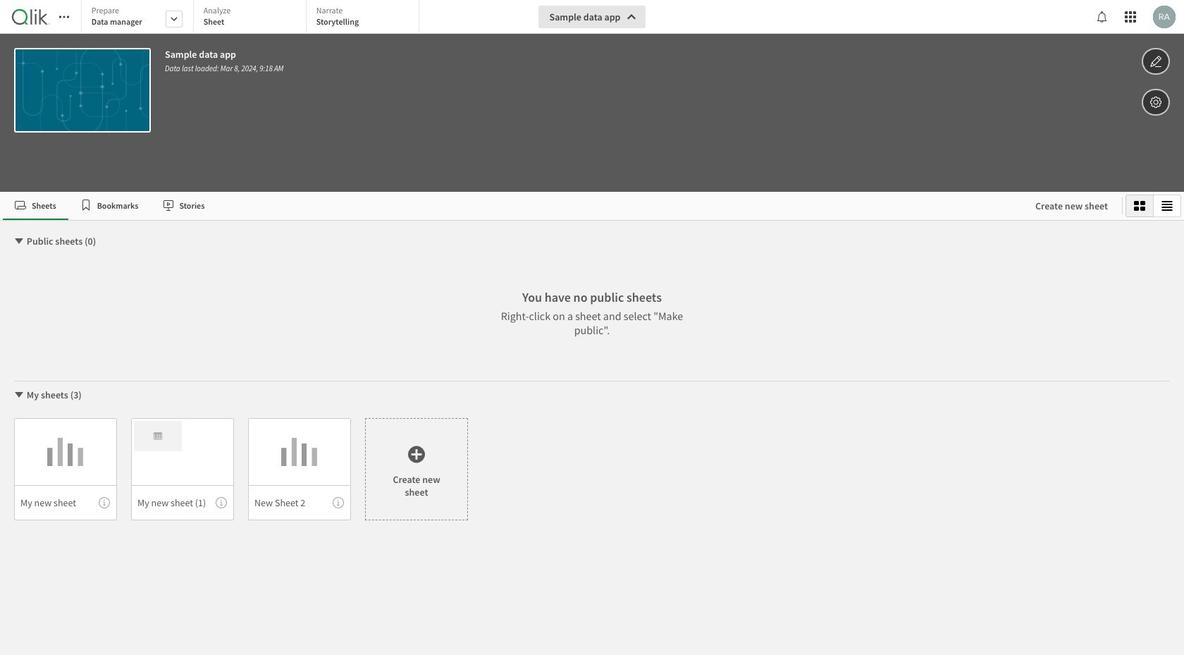 Task type: locate. For each thing, give the bounding box(es) containing it.
edit image
[[1150, 53, 1163, 70]]

1 horizontal spatial menu item
[[131, 485, 234, 520]]

application
[[0, 0, 1185, 655]]

2 horizontal spatial menu item
[[248, 485, 351, 520]]

2 menu item from the left
[[131, 485, 234, 520]]

2 horizontal spatial tooltip
[[333, 497, 344, 508]]

0 horizontal spatial menu item
[[14, 485, 117, 520]]

tooltip
[[99, 497, 110, 508], [216, 497, 227, 508], [333, 497, 344, 508]]

list view image
[[1162, 200, 1174, 212]]

0 horizontal spatial tooltip
[[99, 497, 110, 508]]

1 horizontal spatial tooltip
[[216, 497, 227, 508]]

collapse image
[[13, 236, 25, 247]]

app options image
[[1150, 94, 1163, 111]]

menu item for my new sheet (1) sheet is selected. press the spacebar or enter key to open my new sheet (1) sheet. use the right and left arrow keys to navigate. element
[[131, 485, 234, 520]]

tab list
[[81, 0, 424, 35], [3, 192, 1022, 220]]

my new sheet sheet is selected. press the spacebar or enter key to open my new sheet sheet. use the right and left arrow keys to navigate. element
[[14, 418, 117, 520]]

1 tooltip from the left
[[99, 497, 110, 508]]

group
[[1126, 195, 1182, 217]]

grid view image
[[1135, 200, 1146, 212]]

3 tooltip from the left
[[333, 497, 344, 508]]

1 menu item from the left
[[14, 485, 117, 520]]

menu item for new sheet 2 sheet is selected. press the spacebar or enter key to open new sheet 2 sheet. use the right and left arrow keys to navigate. element
[[248, 485, 351, 520]]

2 tooltip from the left
[[216, 497, 227, 508]]

toolbar
[[0, 0, 1185, 192]]

tooltip inside "my new sheet sheet is selected. press the spacebar or enter key to open my new sheet sheet. use the right and left arrow keys to navigate." element
[[99, 497, 110, 508]]

tooltip for new sheet 2 sheet is selected. press the spacebar or enter key to open new sheet 2 sheet. use the right and left arrow keys to navigate. element
[[333, 497, 344, 508]]

menu item
[[14, 485, 117, 520], [131, 485, 234, 520], [248, 485, 351, 520]]

3 menu item from the left
[[248, 485, 351, 520]]

collapse image
[[13, 389, 25, 401]]

tooltip inside my new sheet (1) sheet is selected. press the spacebar or enter key to open my new sheet (1) sheet. use the right and left arrow keys to navigate. element
[[216, 497, 227, 508]]

tooltip inside new sheet 2 sheet is selected. press the spacebar or enter key to open new sheet 2 sheet. use the right and left arrow keys to navigate. element
[[333, 497, 344, 508]]



Task type: vqa. For each thing, say whether or not it's contained in the screenshot.
toolbar
yes



Task type: describe. For each thing, give the bounding box(es) containing it.
tooltip for "my new sheet sheet is selected. press the spacebar or enter key to open my new sheet sheet. use the right and left arrow keys to navigate." element
[[99, 497, 110, 508]]

1 vertical spatial tab list
[[3, 192, 1022, 220]]

0 vertical spatial tab list
[[81, 0, 424, 35]]

ruby anderson image
[[1154, 6, 1176, 28]]

tooltip for my new sheet (1) sheet is selected. press the spacebar or enter key to open my new sheet (1) sheet. use the right and left arrow keys to navigate. element
[[216, 497, 227, 508]]

menu item for "my new sheet sheet is selected. press the spacebar or enter key to open my new sheet sheet. use the right and left arrow keys to navigate." element
[[14, 485, 117, 520]]

new sheet 2 sheet is selected. press the spacebar or enter key to open new sheet 2 sheet. use the right and left arrow keys to navigate. element
[[248, 418, 351, 520]]

my new sheet (1) sheet is selected. press the spacebar or enter key to open my new sheet (1) sheet. use the right and left arrow keys to navigate. element
[[131, 418, 234, 520]]



